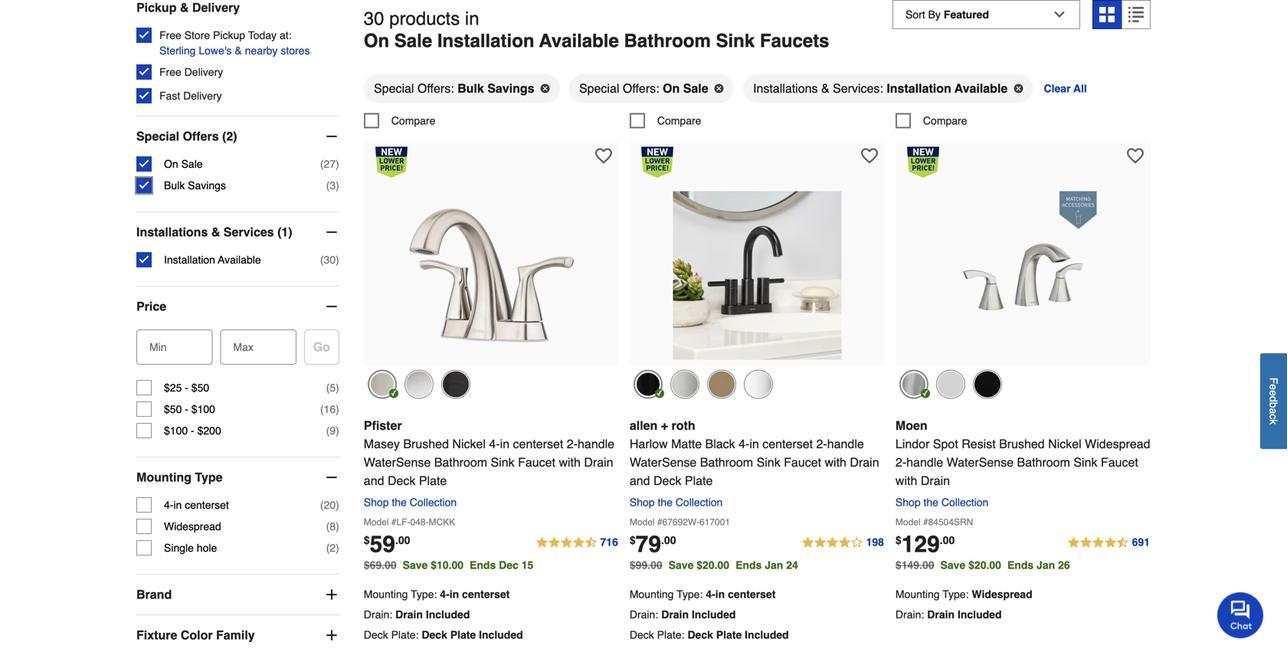 Task type: describe. For each thing, give the bounding box(es) containing it.
15
[[522, 559, 534, 572]]

1 polished chrome image from the left
[[405, 370, 434, 399]]

faucet for lindor spot resist brushed nickel widespread 2-handle watersense bathroom sink faucet with drain
[[1101, 455, 1139, 470]]

offers: for bulk
[[418, 81, 454, 96]]

included down mounting type: widespread
[[958, 609, 1002, 621]]

$25 - $50
[[164, 382, 209, 394]]

free delivery
[[159, 66, 223, 78]]

617001
[[700, 517, 731, 528]]

k
[[1268, 420, 1280, 425]]

2 e from the top
[[1268, 390, 1280, 396]]

26
[[1059, 559, 1071, 572]]

shop for harlow matte black 4-in centerset 2-handle watersense bathroom sink faucet with drain and deck plate
[[630, 496, 655, 509]]

0 horizontal spatial pickup
[[136, 0, 177, 15]]

matte black image
[[634, 370, 663, 399]]

shop the collection for plate
[[364, 496, 457, 509]]

minus image for installations & services (1)
[[324, 225, 339, 240]]

sink inside 30 products in on sale installation available bathroom sink faucets
[[716, 30, 755, 51]]

included down ends dec 15 element
[[479, 629, 523, 641]]

moen
[[896, 419, 928, 433]]

free for free store pickup today at:
[[159, 29, 181, 41]]

store
[[184, 29, 210, 41]]

faucets
[[760, 30, 830, 51]]

716 button
[[535, 534, 619, 552]]

services
[[224, 225, 274, 239]]

) for ( 3 )
[[336, 179, 339, 192]]

67692w-
[[663, 517, 700, 528]]

close circle filled image for savings
[[541, 84, 550, 93]]

actual price $129.00 element
[[896, 531, 955, 558]]

minus image for special offers (2)
[[324, 129, 339, 144]]

installations & services: installation available
[[753, 81, 1008, 96]]

with for masey brushed nickel 4-in centerset 2-handle watersense bathroom sink faucet with drain and deck plate
[[559, 455, 581, 470]]

shop the collection link for plate
[[364, 496, 463, 509]]

( for 8
[[326, 521, 330, 533]]

list view image
[[1129, 7, 1144, 22]]

minus image inside mounting type button
[[324, 470, 339, 485]]

0 horizontal spatial available
[[218, 254, 261, 266]]

198 button
[[801, 534, 885, 552]]

(2)
[[222, 129, 237, 143]]

bathroom inside moen lindor spot resist brushed nickel widespread 2-handle watersense bathroom sink faucet with drain
[[1018, 455, 1071, 470]]

sterling lowe's & nearby stores button
[[159, 43, 310, 58]]

2 deck plate: deck plate included from the left
[[630, 629, 789, 641]]

3 drain: from the left
[[896, 609, 925, 621]]

handle inside allen + roth harlow matte black 4-in centerset 2-handle watersense bathroom sink faucet with drain and deck plate
[[828, 437, 864, 451]]

ends dec 15 element
[[470, 559, 540, 572]]

model # 67692w-617001
[[630, 517, 731, 528]]

shop the collection for and
[[630, 496, 723, 509]]

collection for plate
[[410, 496, 457, 509]]

$100 - $200
[[164, 425, 221, 437]]

heart outline image
[[595, 148, 612, 165]]

1 new lower price image from the left
[[375, 147, 408, 178]]

1 drain: from the left
[[364, 609, 393, 621]]

( for 16
[[320, 403, 324, 416]]

clear all button
[[1043, 73, 1089, 104]]

2- for masey brushed nickel 4-in centerset 2-handle watersense bathroom sink faucet with drain and deck plate
[[567, 437, 578, 451]]

faucet inside allen + roth harlow matte black 4-in centerset 2-handle watersense bathroom sink faucet with drain and deck plate
[[784, 455, 822, 470]]

2 type: from the left
[[677, 588, 703, 601]]

24
[[787, 559, 799, 572]]

bathroom inside pfister masey brushed nickel 4-in centerset 2-handle watersense bathroom sink faucet with drain and deck plate
[[434, 455, 488, 470]]

fast
[[159, 90, 180, 102]]

( 16 )
[[320, 403, 339, 416]]

with for lindor spot resist brushed nickel widespread 2-handle watersense bathroom sink faucet with drain
[[896, 474, 918, 488]]

( for 5
[[326, 382, 330, 394]]

plus image for brand
[[324, 587, 339, 603]]

deck down $69.00
[[364, 629, 388, 641]]

( 2 )
[[326, 542, 339, 554]]

$149.00 save $20.00 ends jan 26
[[896, 559, 1071, 572]]

mckk
[[429, 517, 455, 528]]

drain inside moen lindor spot resist brushed nickel widespread 2-handle watersense bathroom sink faucet with drain
[[921, 474, 950, 488]]

installations for installations & services: installation available
[[753, 81, 818, 96]]

actual price $59.00 element
[[364, 531, 410, 558]]

installation available
[[164, 254, 261, 266]]

0 horizontal spatial installation
[[164, 254, 215, 266]]

( 8 )
[[326, 521, 339, 533]]

mounting type: widespread
[[896, 588, 1033, 601]]

$25
[[164, 382, 182, 394]]

mounting down $99.00
[[630, 588, 674, 601]]

sink inside allen + roth harlow matte black 4-in centerset 2-handle watersense bathroom sink faucet with drain and deck plate
[[757, 455, 781, 470]]

lindor
[[896, 437, 930, 451]]

on inside list box
[[663, 81, 680, 96]]

1 e from the top
[[1268, 384, 1280, 390]]

savings save $20.00 element for 129
[[941, 559, 1077, 572]]

lowe's
[[199, 45, 232, 57]]

compare for 1000476785 element
[[924, 115, 968, 127]]

grid view image
[[1100, 7, 1115, 22]]

8
[[330, 521, 336, 533]]

b
[[1268, 402, 1280, 408]]

2 drain: drain included from the left
[[630, 609, 736, 621]]

and inside allen + roth harlow matte black 4-in centerset 2-handle watersense bathroom sink faucet with drain and deck plate
[[630, 474, 650, 488]]

chat invite button image
[[1218, 592, 1265, 638]]

( 5 )
[[326, 382, 339, 394]]

nickel inside moen lindor spot resist brushed nickel widespread 2-handle watersense bathroom sink faucet with drain
[[1049, 437, 1082, 451]]

) for ( 2 )
[[336, 542, 339, 554]]

& inside button
[[235, 45, 242, 57]]

mounting down "$149.00"
[[896, 588, 940, 601]]

delivery for fast delivery
[[183, 90, 222, 102]]

5
[[330, 382, 336, 394]]

pfister masey brushed nickel 4-in centerset 2-handle watersense bathroom sink faucet with drain and deck plate image
[[407, 191, 576, 360]]

pickup & delivery
[[136, 0, 240, 15]]

( 9 )
[[326, 425, 339, 437]]

( for 20
[[320, 499, 324, 511]]

ends for 129
[[1008, 559, 1034, 572]]

1 plate: from the left
[[391, 629, 419, 641]]

1 type: from the left
[[411, 588, 437, 601]]

jan for 79
[[765, 559, 784, 572]]

go
[[313, 340, 330, 354]]

( 30 )
[[320, 254, 339, 266]]

deck down $99.00
[[630, 629, 654, 641]]

allen + roth harlow matte black 4-in centerset 2-handle watersense bathroom sink faucet with drain and deck plate
[[630, 419, 880, 488]]

available inside 30 products in on sale installation available bathroom sink faucets
[[539, 30, 619, 51]]

f
[[1268, 378, 1280, 384]]

fixture color family button
[[136, 616, 339, 649]]

heart outline image for 2nd new lower price image from left
[[1127, 148, 1144, 165]]

mounting type
[[136, 470, 223, 484]]

0 horizontal spatial on
[[164, 158, 178, 170]]

watersense for masey
[[364, 455, 431, 470]]

84504srn
[[929, 517, 974, 528]]

list box containing special offers:
[[364, 73, 1151, 113]]

pfister
[[364, 419, 402, 433]]

free store pickup today at:
[[159, 29, 292, 41]]

hole
[[197, 542, 217, 554]]

family
[[216, 628, 255, 642]]

129
[[902, 531, 940, 558]]

harlow
[[630, 437, 668, 451]]

2 new lower price image from the left
[[907, 147, 940, 178]]

0 horizontal spatial savings
[[188, 179, 226, 192]]

handle for lindor spot resist brushed nickel widespread 2-handle watersense bathroom sink faucet with drain
[[907, 455, 944, 470]]

79
[[636, 531, 661, 558]]

d
[[1268, 396, 1280, 402]]

3 shop the collection link from the left
[[896, 496, 995, 509]]

allen
[[630, 419, 658, 433]]

available inside list box
[[955, 81, 1008, 96]]

bathroom inside 30 products in on sale installation available bathroom sink faucets
[[624, 30, 711, 51]]

heart outline image for new lower price icon
[[861, 148, 878, 165]]

ends for 59
[[470, 559, 496, 572]]

0 horizontal spatial $100
[[164, 425, 188, 437]]

27
[[324, 158, 336, 170]]

$20.00 for 79
[[697, 559, 730, 572]]

c
[[1268, 414, 1280, 420]]

drain inside allen + roth harlow matte black 4-in centerset 2-handle watersense bathroom sink faucet with drain and deck plate
[[850, 455, 880, 470]]

& for installations & services: installation available
[[822, 81, 830, 96]]

( for 2
[[326, 542, 330, 554]]

model for lindor spot resist brushed nickel widespread 2-handle watersense bathroom sink faucet with drain
[[896, 517, 921, 528]]

$20.00 for 129
[[969, 559, 1002, 572]]

widespread inside moen lindor spot resist brushed nickel widespread 2-handle watersense bathroom sink faucet with drain
[[1085, 437, 1151, 451]]

actual price $79.00 element
[[630, 531, 676, 558]]

model for masey brushed nickel 4-in centerset 2-handle watersense bathroom sink faucet with drain and deck plate
[[364, 517, 389, 528]]

was price $149.00 element
[[896, 555, 941, 572]]

( for 27
[[320, 158, 324, 170]]

save for 129
[[941, 559, 966, 572]]

a
[[1268, 408, 1280, 414]]

1 horizontal spatial widespread
[[972, 588, 1033, 601]]

offers
[[183, 129, 219, 143]]

0 horizontal spatial bulk
[[164, 179, 185, 192]]

mounting type button
[[136, 458, 339, 498]]

included down $99.00 save $20.00 ends jan 24
[[692, 609, 736, 621]]

2 polished chrome image from the left
[[744, 370, 773, 399]]

# for and
[[658, 517, 663, 528]]

0 horizontal spatial 30
[[324, 254, 336, 266]]

$69.00
[[364, 559, 397, 572]]

drain inside pfister masey brushed nickel 4-in centerset 2-handle watersense bathroom sink faucet with drain and deck plate
[[584, 455, 614, 470]]

clear all
[[1044, 83, 1087, 95]]

color
[[181, 628, 213, 642]]

.00 for 59
[[395, 534, 410, 547]]

1000476785 element
[[896, 113, 968, 129]]

deck down $10.00
[[422, 629, 448, 641]]

sale inside list box
[[683, 81, 709, 96]]

3 the from the left
[[924, 496, 939, 509]]

( for 30
[[320, 254, 324, 266]]

moen lindor spot resist brushed nickel widespread 2-handle watersense bathroom sink faucet with drain image
[[939, 191, 1108, 360]]

savings inside list box
[[488, 81, 535, 96]]

delivery for free delivery
[[184, 66, 223, 78]]

with inside allen + roth harlow matte black 4-in centerset 2-handle watersense bathroom sink faucet with drain and deck plate
[[825, 455, 847, 470]]

691
[[1133, 536, 1150, 549]]

brushed inside moen lindor spot resist brushed nickel widespread 2-handle watersense bathroom sink faucet with drain
[[1000, 437, 1045, 451]]

chrome image
[[937, 370, 966, 399]]

fast delivery
[[159, 90, 222, 102]]

20
[[324, 499, 336, 511]]

fixture color family
[[136, 628, 255, 642]]

bathroom inside allen + roth harlow matte black 4-in centerset 2-handle watersense bathroom sink faucet with drain and deck plate
[[700, 455, 754, 470]]

& for installations & services (1)
[[211, 225, 220, 239]]

( for 3
[[326, 179, 330, 192]]

products
[[389, 8, 460, 29]]

plate inside pfister masey brushed nickel 4-in centerset 2-handle watersense bathroom sink faucet with drain and deck plate
[[419, 474, 447, 488]]

single hole
[[164, 542, 217, 554]]

1 vertical spatial pickup
[[213, 29, 245, 41]]

$ 129 .00
[[896, 531, 955, 558]]

savings save $20.00 element for 79
[[669, 559, 805, 572]]

(1)
[[278, 225, 293, 239]]

services:
[[833, 81, 884, 96]]

- for $100
[[191, 425, 194, 437]]

included down $69.00 save $10.00 ends dec 15
[[426, 609, 470, 621]]

brushed nickel pvd image
[[671, 370, 700, 399]]

deck down $99.00 save $20.00 ends jan 24
[[688, 629, 714, 641]]

sterling
[[159, 45, 196, 57]]



Task type: locate. For each thing, give the bounding box(es) containing it.
minus image up ( 30 )
[[324, 225, 339, 240]]

& for pickup & delivery
[[180, 0, 189, 15]]

1 horizontal spatial offers:
[[623, 81, 660, 96]]

drain: down $99.00
[[630, 609, 659, 621]]

1 collection from the left
[[410, 496, 457, 509]]

savings save $20.00 element down 617001
[[669, 559, 805, 572]]

special offers (2)
[[136, 129, 237, 143]]

installation inside 30 products in on sale installation available bathroom sink faucets
[[438, 30, 535, 51]]

jan left 24
[[765, 559, 784, 572]]

mounting type: 4-in centerset down $99.00 save $20.00 ends jan 24
[[630, 588, 776, 601]]

with inside moen lindor spot resist brushed nickel widespread 2-handle watersense bathroom sink faucet with drain
[[896, 474, 918, 488]]

0 horizontal spatial special
[[136, 129, 179, 143]]

installations inside list box
[[753, 81, 818, 96]]

# up $ 129 .00
[[924, 517, 929, 528]]

compare
[[392, 115, 436, 127], [658, 115, 702, 127], [924, 115, 968, 127]]

) down ( 8 )
[[336, 542, 339, 554]]

compare inside 1000476785 element
[[924, 115, 968, 127]]

1 mounting type: 4-in centerset from the left
[[364, 588, 510, 601]]

plate up mckk at the bottom of the page
[[419, 474, 447, 488]]

installations & services (1)
[[136, 225, 293, 239]]

2 model from the left
[[630, 517, 655, 528]]

1 watersense from the left
[[364, 455, 431, 470]]

2 horizontal spatial handle
[[907, 455, 944, 470]]

4 ) from the top
[[336, 382, 339, 394]]

roth
[[672, 419, 696, 433]]

was price $69.00 element
[[364, 555, 403, 572]]

$99.00
[[630, 559, 663, 572]]

deck inside pfister masey brushed nickel 4-in centerset 2-handle watersense bathroom sink faucet with drain and deck plate
[[388, 474, 416, 488]]

2 and from the left
[[630, 474, 650, 488]]

jan for 129
[[1037, 559, 1056, 572]]

3 # from the left
[[924, 517, 929, 528]]

drain: drain included down mounting type: widespread
[[896, 609, 1002, 621]]

offers: for on
[[623, 81, 660, 96]]

0 horizontal spatial and
[[364, 474, 384, 488]]

0 horizontal spatial faucet
[[518, 455, 556, 470]]

and down the harlow
[[630, 474, 650, 488]]

1 jan from the left
[[765, 559, 784, 572]]

faucet inside moen lindor spot resist brushed nickel widespread 2-handle watersense bathroom sink faucet with drain
[[1101, 455, 1139, 470]]

2 faucet from the left
[[784, 455, 822, 470]]

collection for and
[[676, 496, 723, 509]]

brand button
[[136, 575, 339, 615]]

1 horizontal spatial .00
[[661, 534, 676, 547]]

handle inside moen lindor spot resist brushed nickel widespread 2-handle watersense bathroom sink faucet with drain
[[907, 455, 944, 470]]

) down 16
[[336, 425, 339, 437]]

faucet for masey brushed nickel 4-in centerset 2-handle watersense bathroom sink faucet with drain and deck plate
[[518, 455, 556, 470]]

new lower price image
[[641, 147, 674, 178]]

$99.00 save $20.00 ends jan 24
[[630, 559, 799, 572]]

savings save $20.00 element
[[669, 559, 805, 572], [941, 559, 1077, 572]]

sale
[[395, 30, 432, 51], [683, 81, 709, 96], [181, 158, 203, 170]]

1 model from the left
[[364, 517, 389, 528]]

type
[[195, 470, 223, 484]]

compare inside 1000244317 element
[[392, 115, 436, 127]]

deck plate: deck plate included
[[364, 629, 523, 641], [630, 629, 789, 641]]

0 vertical spatial installation
[[438, 30, 535, 51]]

drain: drain included
[[364, 609, 470, 621], [630, 609, 736, 621], [896, 609, 1002, 621]]

4.5 stars image containing 716
[[535, 534, 619, 552]]

1003092544 element
[[630, 113, 702, 129]]

resist
[[962, 437, 996, 451]]

1 shop from the left
[[364, 496, 389, 509]]

1 ends from the left
[[470, 559, 496, 572]]

1 vertical spatial available
[[955, 81, 1008, 96]]

9 ) from the top
[[336, 542, 339, 554]]

special offers: bulk savings
[[374, 81, 535, 96]]

with inside pfister masey brushed nickel 4-in centerset 2-handle watersense bathroom sink faucet with drain and deck plate
[[559, 455, 581, 470]]

handle inside pfister masey brushed nickel 4-in centerset 2-handle watersense bathroom sink faucet with drain and deck plate
[[578, 437, 615, 451]]

2 horizontal spatial faucet
[[1101, 455, 1139, 470]]

$ inside $ 129 .00
[[896, 534, 902, 547]]

0 vertical spatial savings
[[488, 81, 535, 96]]

2 $ from the left
[[630, 534, 636, 547]]

bulk savings
[[164, 179, 226, 192]]

1 horizontal spatial savings save $20.00 element
[[941, 559, 1077, 572]]

1 drain: drain included from the left
[[364, 609, 470, 621]]

1 horizontal spatial pickup
[[213, 29, 245, 41]]

type:
[[411, 588, 437, 601], [677, 588, 703, 601], [943, 588, 969, 601]]

30 products in on sale installation available bathroom sink faucets
[[364, 8, 830, 51]]

) for ( 5 )
[[336, 382, 339, 394]]

1 compare from the left
[[392, 115, 436, 127]]

f e e d b a c k button
[[1261, 353, 1288, 449]]

4.5 stars image for 59
[[535, 534, 619, 552]]

2 vertical spatial on
[[164, 158, 178, 170]]

shop the collection link up the model # lf-048-mckk
[[364, 496, 463, 509]]

1 vertical spatial $50
[[164, 403, 182, 416]]

on inside 30 products in on sale installation available bathroom sink faucets
[[364, 30, 389, 51]]

brushed nickel image
[[368, 370, 397, 399]]

0 vertical spatial free
[[159, 29, 181, 41]]

offers: up 1003092544 element
[[623, 81, 660, 96]]

0 horizontal spatial brushed
[[403, 437, 449, 451]]

2 the from the left
[[658, 496, 673, 509]]

0 vertical spatial installations
[[753, 81, 818, 96]]

compare down installations & services: installation available
[[924, 115, 968, 127]]

2 heart outline image from the left
[[1127, 148, 1144, 165]]

free for free delivery
[[159, 66, 181, 78]]

2
[[330, 542, 336, 554]]

new lower price image down 1000476785 element
[[907, 147, 940, 178]]

drain: drain included down $10.00
[[364, 609, 470, 621]]

1 horizontal spatial nickel
[[1049, 437, 1082, 451]]

brushed inside pfister masey brushed nickel 4-in centerset 2-handle watersense bathroom sink faucet with drain and deck plate
[[403, 437, 449, 451]]

3 compare from the left
[[924, 115, 968, 127]]

1 brushed from the left
[[403, 437, 449, 451]]

1 vertical spatial $100
[[164, 425, 188, 437]]

mounting down $69.00
[[364, 588, 408, 601]]

watersense
[[364, 455, 431, 470], [630, 455, 697, 470], [947, 455, 1014, 470]]

$20.00 down 617001
[[697, 559, 730, 572]]

3 type: from the left
[[943, 588, 969, 601]]

faucet inside pfister masey brushed nickel 4-in centerset 2-handle watersense bathroom sink faucet with drain and deck plate
[[518, 455, 556, 470]]

1 shop the collection from the left
[[364, 496, 457, 509]]

plus image
[[324, 587, 339, 603], [324, 628, 339, 643]]

shop up model # 84504srn
[[896, 496, 921, 509]]

delivery up free store pickup today at:
[[192, 0, 240, 15]]

model # lf-048-mckk
[[364, 517, 455, 528]]

save up mounting type: widespread
[[941, 559, 966, 572]]

0 horizontal spatial jan
[[765, 559, 784, 572]]

moen lindor spot resist brushed nickel widespread 2-handle watersense bathroom sink faucet with drain
[[896, 419, 1151, 488]]

) up 9 on the left of the page
[[336, 403, 339, 416]]

$ 79 .00
[[630, 531, 676, 558]]

1 horizontal spatial mounting type: 4-in centerset
[[630, 588, 776, 601]]

was price $99.00 element
[[630, 555, 669, 572]]

offers: up 1000244317 element
[[418, 81, 454, 96]]

0 vertical spatial delivery
[[192, 0, 240, 15]]

in inside 30 products in on sale installation available bathroom sink faucets
[[465, 8, 479, 29]]

save for 59
[[403, 559, 428, 572]]

2 brushed from the left
[[1000, 437, 1045, 451]]

jan
[[765, 559, 784, 572], [1037, 559, 1056, 572]]

2- inside pfister masey brushed nickel 4-in centerset 2-handle watersense bathroom sink faucet with drain and deck plate
[[567, 437, 578, 451]]

brand
[[136, 588, 172, 602]]

installations down faucets
[[753, 81, 818, 96]]

# up $ 79 .00
[[658, 517, 663, 528]]

) for ( 20 )
[[336, 499, 339, 511]]

spot resist brushed nickel image
[[900, 370, 929, 399]]

mounting type: 4-in centerset down $10.00
[[364, 588, 510, 601]]

save right $99.00
[[669, 559, 694, 572]]

1 vertical spatial installation
[[887, 81, 952, 96]]

plate down $99.00 save $20.00 ends jan 24
[[717, 629, 742, 641]]

the for plate
[[392, 496, 407, 509]]

go button
[[304, 330, 339, 365]]

1 horizontal spatial plate:
[[657, 629, 685, 641]]

single
[[164, 542, 194, 554]]

save
[[403, 559, 428, 572], [669, 559, 694, 572], [941, 559, 966, 572]]

2 vertical spatial installation
[[164, 254, 215, 266]]

compare inside 1003092544 element
[[658, 115, 702, 127]]

2 4.5 stars image from the left
[[1067, 534, 1151, 552]]

0 horizontal spatial nickel
[[453, 437, 486, 451]]

) up minus image
[[336, 254, 339, 266]]

in inside pfister masey brushed nickel 4-in centerset 2-handle watersense bathroom sink faucet with drain and deck plate
[[500, 437, 510, 451]]

watersense down the harlow
[[630, 455, 697, 470]]

4.5 stars image for 129
[[1067, 534, 1151, 552]]

special for special offers (2)
[[136, 129, 179, 143]]

0 vertical spatial $100
[[191, 403, 215, 416]]

2 offers: from the left
[[623, 81, 660, 96]]

0 horizontal spatial $20.00
[[697, 559, 730, 572]]

3 $ from the left
[[896, 534, 902, 547]]

) for ( 8 )
[[336, 521, 339, 533]]

nickel
[[453, 437, 486, 451], [1049, 437, 1082, 451]]

2 horizontal spatial special
[[579, 81, 620, 96]]

) for ( 9 )
[[336, 425, 339, 437]]

1 4.5 stars image from the left
[[535, 534, 619, 552]]

free up sterling
[[159, 29, 181, 41]]

collection
[[410, 496, 457, 509], [676, 496, 723, 509], [942, 496, 989, 509]]

2 vertical spatial delivery
[[183, 90, 222, 102]]

0 horizontal spatial $
[[364, 534, 370, 547]]

deck inside allen + roth harlow matte black 4-in centerset 2-handle watersense bathroom sink faucet with drain and deck plate
[[654, 474, 682, 488]]

.00 inside $ 59 .00
[[395, 534, 410, 547]]

# up $ 59 .00
[[392, 517, 397, 528]]

clear
[[1044, 83, 1071, 95]]

) up ( 8 )
[[336, 499, 339, 511]]

lf-
[[397, 517, 410, 528]]

1 save from the left
[[403, 559, 428, 572]]

savings save $10.00 element
[[403, 559, 540, 572]]

0 vertical spatial sale
[[395, 30, 432, 51]]

plate down savings save $10.00 element
[[450, 629, 476, 641]]

watersense down masey at bottom left
[[364, 455, 431, 470]]

special up on sale at left
[[136, 129, 179, 143]]

deck plate: deck plate included down $10.00
[[364, 629, 523, 641]]

1 minus image from the top
[[324, 129, 339, 144]]

watersense for lindor
[[947, 455, 1014, 470]]

shop the collection up the model # lf-048-mckk
[[364, 496, 457, 509]]

$50 down $25
[[164, 403, 182, 416]]

2 close circle filled image from the left
[[715, 84, 724, 93]]

0 horizontal spatial drain: drain included
[[364, 609, 470, 621]]

collection up 84504srn
[[942, 496, 989, 509]]

special down 30 products in on sale installation available bathroom sink faucets
[[579, 81, 620, 96]]

installation inside list box
[[887, 81, 952, 96]]

1 vertical spatial minus image
[[324, 225, 339, 240]]

1 horizontal spatial collection
[[676, 496, 723, 509]]

2 horizontal spatial .00
[[940, 534, 955, 547]]

2 horizontal spatial compare
[[924, 115, 968, 127]]

2 drain: from the left
[[630, 609, 659, 621]]

4.5 stars image
[[535, 534, 619, 552], [1067, 534, 1151, 552]]

with
[[559, 455, 581, 470], [825, 455, 847, 470], [896, 474, 918, 488]]

.00 for 79
[[661, 534, 676, 547]]

mounting
[[136, 470, 192, 484], [364, 588, 408, 601], [630, 588, 674, 601], [896, 588, 940, 601]]

0 horizontal spatial drain:
[[364, 609, 393, 621]]

0 vertical spatial bulk
[[458, 81, 484, 96]]

$10.00
[[431, 559, 464, 572]]

.00 for 129
[[940, 534, 955, 547]]

2 horizontal spatial type:
[[943, 588, 969, 601]]

the up lf-
[[392, 496, 407, 509]]

plus image inside brand button
[[324, 587, 339, 603]]

nearby
[[245, 45, 278, 57]]

2 # from the left
[[658, 517, 663, 528]]

1 vertical spatial widespread
[[164, 521, 221, 533]]

shop for masey brushed nickel 4-in centerset 2-handle watersense bathroom sink faucet with drain and deck plate
[[364, 496, 389, 509]]

1 savings save $20.00 element from the left
[[669, 559, 805, 572]]

watersense down "resist"
[[947, 455, 1014, 470]]

and
[[364, 474, 384, 488], [630, 474, 650, 488]]

0 horizontal spatial type:
[[411, 588, 437, 601]]

installations
[[753, 81, 818, 96], [136, 225, 208, 239]]

min
[[149, 341, 167, 353]]

2 vertical spatial widespread
[[972, 588, 1033, 601]]

2 nickel from the left
[[1049, 437, 1082, 451]]

2 shop the collection from the left
[[630, 496, 723, 509]]

heart outline image
[[861, 148, 878, 165], [1127, 148, 1144, 165]]

0 horizontal spatial shop
[[364, 496, 389, 509]]

30 left the products
[[364, 8, 384, 29]]

0 vertical spatial widespread
[[1085, 437, 1151, 451]]

3 ) from the top
[[336, 254, 339, 266]]

price
[[136, 299, 166, 314]]

2 shop from the left
[[630, 496, 655, 509]]

1 heart outline image from the left
[[861, 148, 878, 165]]

shop the collection up model # 84504srn
[[896, 496, 989, 509]]

8 ) from the top
[[336, 521, 339, 533]]

30 up minus image
[[324, 254, 336, 266]]

$ right 198
[[896, 534, 902, 547]]

handle for masey brushed nickel 4-in centerset 2-handle watersense bathroom sink faucet with drain and deck plate
[[578, 437, 615, 451]]

2 ends from the left
[[736, 559, 762, 572]]

close circle filled image
[[1014, 84, 1023, 93]]

2 horizontal spatial save
[[941, 559, 966, 572]]

& down free store pickup today at:
[[235, 45, 242, 57]]

shop the collection link up 84504srn
[[896, 496, 995, 509]]

jan left 26
[[1037, 559, 1056, 572]]

0 horizontal spatial shop the collection
[[364, 496, 457, 509]]

1 horizontal spatial new lower price image
[[907, 147, 940, 178]]

model for harlow matte black 4-in centerset 2-handle watersense bathroom sink faucet with drain and deck plate
[[630, 517, 655, 528]]

price button
[[136, 287, 339, 327]]

0 horizontal spatial polished chrome image
[[405, 370, 434, 399]]

shop the collection link for and
[[630, 496, 729, 509]]

0 horizontal spatial with
[[559, 455, 581, 470]]

2 horizontal spatial drain: drain included
[[896, 609, 1002, 621]]

sink inside pfister masey brushed nickel 4-in centerset 2-handle watersense bathroom sink faucet with drain and deck plate
[[491, 455, 515, 470]]

0 horizontal spatial #
[[392, 517, 397, 528]]

59
[[370, 531, 395, 558]]

( for 9
[[326, 425, 330, 437]]

1 ) from the top
[[336, 158, 339, 170]]

4 stars image
[[801, 534, 885, 552]]

installation up 1000476785 element
[[887, 81, 952, 96]]

$ for 59
[[364, 534, 370, 547]]

3 save from the left
[[941, 559, 966, 572]]

4-in centerset
[[164, 499, 229, 511]]

model # 84504srn
[[896, 517, 974, 528]]

) for ( 27 )
[[336, 158, 339, 170]]

e up b
[[1268, 390, 1280, 396]]

mounting inside button
[[136, 470, 192, 484]]

1 horizontal spatial shop
[[630, 496, 655, 509]]

3 drain: drain included from the left
[[896, 609, 1002, 621]]

$ inside $ 79 .00
[[630, 534, 636, 547]]

& up store
[[180, 0, 189, 15]]

and inside pfister masey brushed nickel 4-in centerset 2-handle watersense bathroom sink faucet with drain and deck plate
[[364, 474, 384, 488]]

plate:
[[391, 629, 419, 641], [657, 629, 685, 641]]

sale inside 30 products in on sale installation available bathroom sink faucets
[[395, 30, 432, 51]]

drain:
[[364, 609, 393, 621], [630, 609, 659, 621], [896, 609, 925, 621]]

installations for installations & services (1)
[[136, 225, 208, 239]]

1 horizontal spatial polished chrome image
[[744, 370, 773, 399]]

4- inside allen + roth harlow matte black 4-in centerset 2-handle watersense bathroom sink faucet with drain and deck plate
[[739, 437, 750, 451]]

shop up 79
[[630, 496, 655, 509]]

special
[[374, 81, 414, 96], [579, 81, 620, 96], [136, 129, 179, 143]]

pickup
[[136, 0, 177, 15], [213, 29, 245, 41]]

fixture
[[136, 628, 177, 642]]

3 shop from the left
[[896, 496, 921, 509]]

+
[[661, 419, 668, 433]]

installation up special offers: bulk savings
[[438, 30, 535, 51]]

sale up bulk savings
[[181, 158, 203, 170]]

2 watersense from the left
[[630, 455, 697, 470]]

9
[[330, 425, 336, 437]]

6 ) from the top
[[336, 425, 339, 437]]

.00 down 84504srn
[[940, 534, 955, 547]]

3 minus image from the top
[[324, 470, 339, 485]]

$100 up the $200 at bottom left
[[191, 403, 215, 416]]

2 minus image from the top
[[324, 225, 339, 240]]

1 horizontal spatial $100
[[191, 403, 215, 416]]

1 $ from the left
[[364, 534, 370, 547]]

bathroom
[[624, 30, 711, 51], [434, 455, 488, 470], [700, 455, 754, 470], [1018, 455, 1071, 470]]

2 vertical spatial sale
[[181, 158, 203, 170]]

drain: down "$149.00"
[[896, 609, 925, 621]]

2 plate: from the left
[[657, 629, 685, 641]]

stores
[[281, 45, 310, 57]]

1 close circle filled image from the left
[[541, 84, 550, 93]]

bulk inside list box
[[458, 81, 484, 96]]

1 shop the collection link from the left
[[364, 496, 463, 509]]

1 horizontal spatial 2-
[[817, 437, 828, 451]]

savings save $20.00 element up mounting type: widespread
[[941, 559, 1077, 572]]

0 vertical spatial $50
[[191, 382, 209, 394]]

compare for 1000244317 element
[[392, 115, 436, 127]]

$ inside $ 59 .00
[[364, 534, 370, 547]]

0 horizontal spatial 2-
[[567, 437, 578, 451]]

drain: drain included down $99.00 save $20.00 ends jan 24
[[630, 609, 736, 621]]

max
[[233, 341, 254, 353]]

widespread
[[1085, 437, 1151, 451], [164, 521, 221, 533], [972, 588, 1033, 601]]

.00 down model # 67692w-617001
[[661, 534, 676, 547]]

special for special offers: on sale
[[579, 81, 620, 96]]

4.5 stars image left 79
[[535, 534, 619, 552]]

shop the collection up model # 67692w-617001
[[630, 496, 723, 509]]

$ for 79
[[630, 534, 636, 547]]

0 horizontal spatial 4.5 stars image
[[535, 534, 619, 552]]

$ for 129
[[896, 534, 902, 547]]

1 horizontal spatial 30
[[364, 8, 384, 29]]

centerset inside pfister masey brushed nickel 4-in centerset 2-handle watersense bathroom sink faucet with drain and deck plate
[[513, 437, 564, 451]]

minus image up ( 27 )
[[324, 129, 339, 144]]

ends left dec
[[470, 559, 496, 572]]

$ up was price $69.00 element
[[364, 534, 370, 547]]

polished chrome image
[[405, 370, 434, 399], [744, 370, 773, 399]]

2 vertical spatial minus image
[[324, 470, 339, 485]]

1000244317 element
[[364, 113, 436, 129]]

.00 down lf-
[[395, 534, 410, 547]]

2 vertical spatial -
[[191, 425, 194, 437]]

2 free from the top
[[159, 66, 181, 78]]

$50
[[191, 382, 209, 394], [164, 403, 182, 416]]

5 ) from the top
[[336, 403, 339, 416]]

installations up installation available at the left
[[136, 225, 208, 239]]

691 button
[[1067, 534, 1151, 552]]

shop up the model # lf-048-mckk
[[364, 496, 389, 509]]

watersense inside allen + roth harlow matte black 4-in centerset 2-handle watersense bathroom sink faucet with drain and deck plate
[[630, 455, 697, 470]]

1 vertical spatial delivery
[[184, 66, 223, 78]]

1 horizontal spatial shop the collection link
[[630, 496, 729, 509]]

2 compare from the left
[[658, 115, 702, 127]]

plate down matte
[[685, 474, 713, 488]]

2 .00 from the left
[[661, 534, 676, 547]]

1 horizontal spatial brushed
[[1000, 437, 1045, 451]]

compare up new lower price icon
[[658, 115, 702, 127]]

in inside allen + roth harlow matte black 4-in centerset 2-handle watersense bathroom sink faucet with drain and deck plate
[[750, 437, 759, 451]]

2 shop the collection link from the left
[[630, 496, 729, 509]]

1 nickel from the left
[[453, 437, 486, 451]]

nickel inside pfister masey brushed nickel 4-in centerset 2-handle watersense bathroom sink faucet with drain and deck plate
[[453, 437, 486, 451]]

$50 - $100
[[164, 403, 215, 416]]

plus image inside fixture color family button
[[324, 628, 339, 643]]

1 horizontal spatial ends
[[736, 559, 762, 572]]

$149.00
[[896, 559, 935, 572]]

plate inside allen + roth harlow matte black 4-in centerset 2-handle watersense bathroom sink faucet with drain and deck plate
[[685, 474, 713, 488]]

0 horizontal spatial installations
[[136, 225, 208, 239]]

1 .00 from the left
[[395, 534, 410, 547]]

0 horizontal spatial the
[[392, 496, 407, 509]]

0 vertical spatial available
[[539, 30, 619, 51]]

3 faucet from the left
[[1101, 455, 1139, 470]]

deck plate: deck plate included down $99.00 save $20.00 ends jan 24
[[630, 629, 789, 641]]

shop the collection link
[[364, 496, 463, 509], [630, 496, 729, 509], [896, 496, 995, 509]]

tuscan bronze image
[[441, 370, 470, 399]]

30
[[364, 8, 384, 29], [324, 254, 336, 266]]

2- inside moen lindor spot resist brushed nickel widespread 2-handle watersense bathroom sink faucet with drain
[[896, 455, 907, 470]]

1 and from the left
[[364, 474, 384, 488]]

1 horizontal spatial $
[[630, 534, 636, 547]]

.00 inside $ 129 .00
[[940, 534, 955, 547]]

&
[[180, 0, 189, 15], [235, 45, 242, 57], [822, 81, 830, 96], [211, 225, 220, 239]]

mounting type: 4-in centerset
[[364, 588, 510, 601], [630, 588, 776, 601]]

today
[[248, 29, 277, 41]]

watersense inside pfister masey brushed nickel 4-in centerset 2-handle watersense bathroom sink faucet with drain and deck plate
[[364, 455, 431, 470]]

1 offers: from the left
[[418, 81, 454, 96]]

.00
[[395, 534, 410, 547], [661, 534, 676, 547], [940, 534, 955, 547]]

2- for lindor spot resist brushed nickel widespread 2-handle watersense bathroom sink faucet with drain
[[896, 455, 907, 470]]

2 horizontal spatial on
[[663, 81, 680, 96]]

shop for lindor spot resist brushed nickel widespread 2-handle watersense bathroom sink faucet with drain
[[896, 496, 921, 509]]

new lower price image down 1000244317 element
[[375, 147, 408, 178]]

3 watersense from the left
[[947, 455, 1014, 470]]

masey
[[364, 437, 400, 451]]

2 savings save $20.00 element from the left
[[941, 559, 1077, 572]]

0 horizontal spatial widespread
[[164, 521, 221, 533]]

matte black image
[[973, 370, 1003, 399]]

2 horizontal spatial shop the collection
[[896, 496, 989, 509]]

1 $20.00 from the left
[[697, 559, 730, 572]]

delivery down free delivery
[[183, 90, 222, 102]]

2 ) from the top
[[336, 179, 339, 192]]

ends for 79
[[736, 559, 762, 572]]

$ right 716
[[630, 534, 636, 547]]

2 plus image from the top
[[324, 628, 339, 643]]

minus image
[[324, 299, 339, 314]]

1 horizontal spatial sale
[[395, 30, 432, 51]]

included
[[426, 609, 470, 621], [692, 609, 736, 621], [958, 609, 1002, 621], [479, 629, 523, 641], [745, 629, 789, 641]]

centerset inside allen + roth harlow matte black 4-in centerset 2-handle watersense bathroom sink faucet with drain and deck plate
[[763, 437, 813, 451]]

in
[[465, 8, 479, 29], [500, 437, 510, 451], [750, 437, 759, 451], [174, 499, 182, 511], [450, 588, 459, 601], [716, 588, 725, 601]]

2 horizontal spatial shop
[[896, 496, 921, 509]]

2 horizontal spatial widespread
[[1085, 437, 1151, 451]]

$20.00
[[697, 559, 730, 572], [969, 559, 1002, 572]]

3 collection from the left
[[942, 496, 989, 509]]

1 horizontal spatial drain:
[[630, 609, 659, 621]]

0 horizontal spatial handle
[[578, 437, 615, 451]]

) for ( 30 )
[[336, 254, 339, 266]]

.00 inside $ 79 .00
[[661, 534, 676, 547]]

spot
[[933, 437, 959, 451]]

sterling lowe's & nearby stores
[[159, 45, 310, 57]]

pickup up "sterling lowe's & nearby stores" button
[[213, 29, 245, 41]]

3 .00 from the left
[[940, 534, 955, 547]]

sale down the products
[[395, 30, 432, 51]]

1 plus image from the top
[[324, 587, 339, 603]]

2 mounting type: 4-in centerset from the left
[[630, 588, 776, 601]]

- for $50
[[185, 403, 188, 416]]

3 model from the left
[[896, 517, 921, 528]]

model up 79
[[630, 517, 655, 528]]

1 horizontal spatial savings
[[488, 81, 535, 96]]

2 horizontal spatial watersense
[[947, 455, 1014, 470]]

compare for 1003092544 element
[[658, 115, 702, 127]]

1 horizontal spatial model
[[630, 517, 655, 528]]

1 vertical spatial savings
[[188, 179, 226, 192]]

polished chrome image left tuscan bronze image
[[405, 370, 434, 399]]

1 horizontal spatial shop the collection
[[630, 496, 723, 509]]

1 # from the left
[[392, 517, 397, 528]]

on sale
[[164, 158, 203, 170]]

2 $20.00 from the left
[[969, 559, 1002, 572]]

1 deck plate: deck plate included from the left
[[364, 629, 523, 641]]

0 horizontal spatial new lower price image
[[375, 147, 408, 178]]

special for special offers: bulk savings
[[374, 81, 414, 96]]

2 save from the left
[[669, 559, 694, 572]]

ends jan 26 element
[[1008, 559, 1077, 572]]

type: down $10.00
[[411, 588, 437, 601]]

type: down $99.00 save $20.00 ends jan 24
[[677, 588, 703, 601]]

1 free from the top
[[159, 29, 181, 41]]

polished chrome image right brushed gold image
[[744, 370, 773, 399]]

ends jan 24 element
[[736, 559, 805, 572]]

plate
[[419, 474, 447, 488], [685, 474, 713, 488], [450, 629, 476, 641], [717, 629, 742, 641]]

plus image for fixture color family
[[324, 628, 339, 643]]

- for $25
[[185, 382, 188, 394]]

minus image
[[324, 129, 339, 144], [324, 225, 339, 240], [324, 470, 339, 485]]

30 inside 30 products in on sale installation available bathroom sink faucets
[[364, 8, 384, 29]]

- down $25 - $50
[[185, 403, 188, 416]]

) up ( 3 )
[[336, 158, 339, 170]]

0 horizontal spatial watersense
[[364, 455, 431, 470]]

) for ( 16 )
[[336, 403, 339, 416]]

$69.00 save $10.00 ends dec 15
[[364, 559, 534, 572]]

brushed gold image
[[707, 370, 736, 399]]

4.5 stars image containing 691
[[1067, 534, 1151, 552]]

included down ends jan 24 element
[[745, 629, 789, 641]]

2- inside allen + roth harlow matte black 4-in centerset 2-handle watersense bathroom sink faucet with drain and deck plate
[[817, 437, 828, 451]]

2 horizontal spatial #
[[924, 517, 929, 528]]

allen + roth harlow matte black 4-in centerset 2-handle watersense bathroom sink faucet with drain and deck plate image
[[673, 191, 842, 360]]

0 horizontal spatial sale
[[181, 158, 203, 170]]

0 horizontal spatial deck plate: deck plate included
[[364, 629, 523, 641]]

ends left 24
[[736, 559, 762, 572]]

close circle filled image for sale
[[715, 84, 724, 93]]

4- inside pfister masey brushed nickel 4-in centerset 2-handle watersense bathroom sink faucet with drain and deck plate
[[489, 437, 500, 451]]

0 vertical spatial 30
[[364, 8, 384, 29]]

e up d
[[1268, 384, 1280, 390]]

watersense inside moen lindor spot resist brushed nickel widespread 2-handle watersense bathroom sink faucet with drain
[[947, 455, 1014, 470]]

3 shop the collection from the left
[[896, 496, 989, 509]]

pickup up sterling
[[136, 0, 177, 15]]

2 jan from the left
[[1037, 559, 1056, 572]]

handle
[[578, 437, 615, 451], [828, 437, 864, 451], [907, 455, 944, 470]]

1 horizontal spatial the
[[658, 496, 673, 509]]

7 ) from the top
[[336, 499, 339, 511]]

0 horizontal spatial offers:
[[418, 81, 454, 96]]

1 horizontal spatial special
[[374, 81, 414, 96]]

offers:
[[418, 81, 454, 96], [623, 81, 660, 96]]

new lower price image
[[375, 147, 408, 178], [907, 147, 940, 178]]

list box
[[364, 73, 1151, 113]]

$100 down $50 - $100 on the left bottom of the page
[[164, 425, 188, 437]]

close circle filled image
[[541, 84, 550, 93], [715, 84, 724, 93]]

the for and
[[658, 496, 673, 509]]

# for plate
[[392, 517, 397, 528]]

3 ends from the left
[[1008, 559, 1034, 572]]

0 horizontal spatial compare
[[392, 115, 436, 127]]

collection up 617001
[[676, 496, 723, 509]]

1 vertical spatial free
[[159, 66, 181, 78]]

1 faucet from the left
[[518, 455, 556, 470]]

2 collection from the left
[[676, 496, 723, 509]]

minus image up 20
[[324, 470, 339, 485]]

1 horizontal spatial #
[[658, 517, 663, 528]]

1 the from the left
[[392, 496, 407, 509]]

sale up 1003092544 element
[[683, 81, 709, 96]]

sink inside moen lindor spot resist brushed nickel widespread 2-handle watersense bathroom sink faucet with drain
[[1074, 455, 1098, 470]]

1 horizontal spatial $20.00
[[969, 559, 1002, 572]]

save for 79
[[669, 559, 694, 572]]

special offers: on sale
[[579, 81, 709, 96]]



Task type: vqa. For each thing, say whether or not it's contained in the screenshot.
save related to 129
yes



